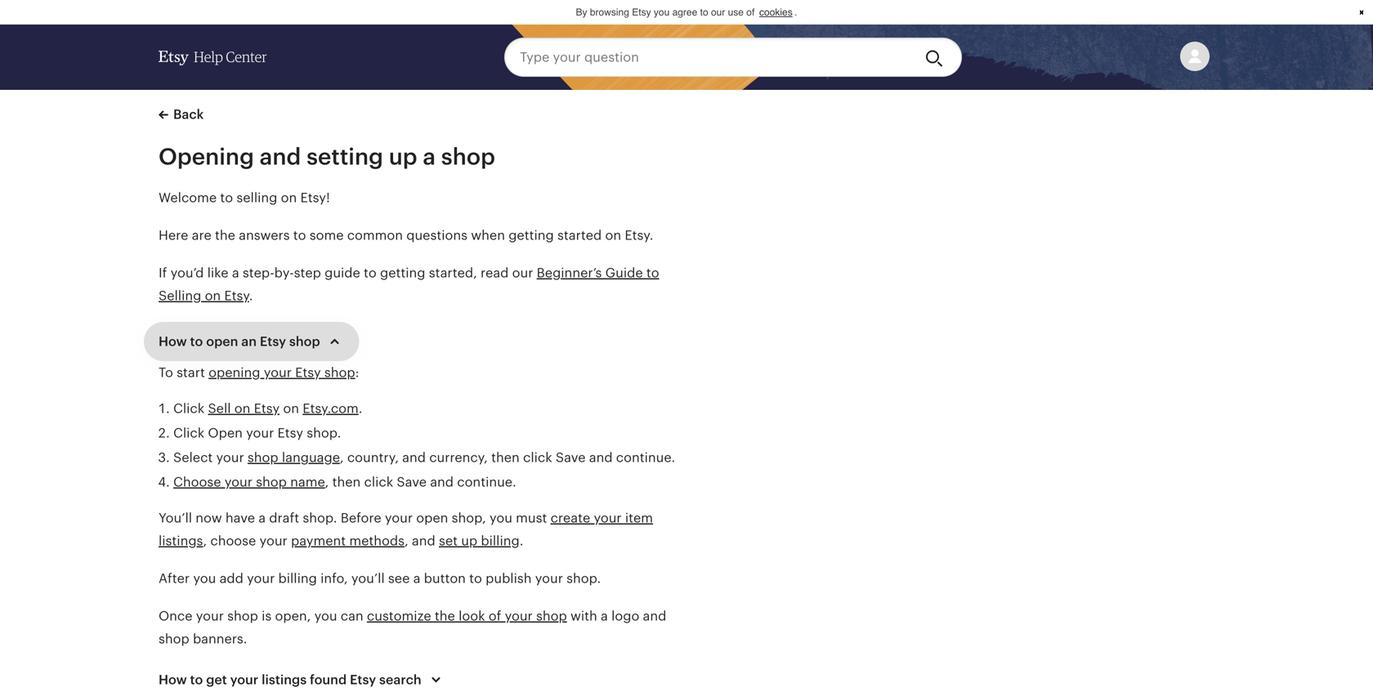 Task type: describe. For each thing, give the bounding box(es) containing it.
center
[[226, 49, 267, 65]]

help center link
[[159, 34, 267, 80]]

on left etsy!
[[281, 190, 297, 205]]

back link
[[159, 105, 204, 124]]

your down draft
[[260, 534, 288, 549]]

how for how to get your listings found etsy search
[[159, 673, 187, 687]]

search
[[379, 673, 422, 687]]

your inside create your item listings
[[594, 511, 622, 526]]

to start opening your etsy shop :
[[159, 365, 359, 380]]

payment
[[291, 534, 346, 549]]

currency,
[[429, 450, 488, 465]]

by-
[[274, 266, 294, 280]]

button
[[424, 571, 466, 586]]

read
[[481, 266, 509, 280]]

start
[[177, 365, 205, 380]]

, down now
[[203, 534, 207, 549]]

, up choose your shop name , then click save and continue. on the bottom left
[[340, 450, 344, 465]]

your right publish
[[535, 571, 563, 586]]

payment methods link
[[291, 534, 405, 549]]

here are the answers to some common questions when getting started on etsy.
[[159, 228, 654, 243]]

item
[[625, 511, 653, 526]]

shop down shop language link
[[256, 475, 287, 490]]

how for how to open an etsy shop
[[159, 334, 187, 349]]

you left must
[[490, 511, 512, 526]]

logo
[[612, 609, 639, 624]]

beginner's
[[537, 266, 602, 280]]

a right see
[[413, 571, 421, 586]]

guide
[[325, 266, 360, 280]]

guide
[[605, 266, 643, 280]]

on inside beginner's guide to selling on etsy
[[205, 289, 221, 303]]

welcome
[[159, 190, 217, 205]]

publish
[[486, 571, 532, 586]]

etsy.
[[625, 228, 654, 243]]

with a logo and shop banners.
[[159, 609, 667, 647]]

once your shop is open, you can customize the look of your shop
[[159, 609, 567, 624]]

your up 'banners.'
[[196, 609, 224, 624]]

etsy.com
[[303, 401, 359, 416]]

welcome to selling on etsy!
[[159, 190, 330, 205]]

to inside beginner's guide to selling on etsy
[[646, 266, 659, 280]]

0 vertical spatial billing
[[481, 534, 520, 549]]

a right the have on the left bottom of page
[[259, 511, 266, 526]]

help
[[194, 49, 223, 65]]

0 vertical spatial then
[[491, 450, 520, 465]]

cookies link
[[757, 5, 795, 20]]

before
[[341, 511, 381, 526]]

common
[[347, 228, 403, 243]]

must
[[516, 511, 547, 526]]

an
[[241, 334, 257, 349]]

shop inside with a logo and shop banners.
[[159, 632, 189, 647]]

Type your question search field
[[504, 38, 912, 77]]

you left the add
[[193, 571, 216, 586]]

1 horizontal spatial up
[[461, 534, 478, 549]]

1 horizontal spatial save
[[556, 450, 586, 465]]

agree
[[672, 7, 698, 18]]

0 horizontal spatial up
[[389, 144, 417, 170]]

. down :
[[359, 401, 363, 416]]

click sell on etsy on etsy.com .
[[173, 401, 363, 416]]

our inside cookie consent dialog
[[711, 7, 725, 18]]

to inside cookie consent dialog
[[700, 7, 708, 18]]

cookie consent dialog
[[0, 0, 1373, 25]]

1 vertical spatial billing
[[278, 571, 317, 586]]

you'll now have a draft shop. before your open shop, you must
[[159, 511, 551, 526]]

0 horizontal spatial continue.
[[457, 475, 516, 490]]

now
[[196, 511, 222, 526]]

get
[[206, 673, 227, 687]]

, up see
[[405, 534, 408, 549]]

customize the look of your shop link
[[367, 609, 567, 624]]

you'll
[[351, 571, 385, 586]]

1 vertical spatial our
[[512, 266, 533, 280]]

you left "can"
[[314, 609, 337, 624]]

select
[[173, 450, 213, 465]]

create
[[551, 511, 590, 526]]

browsing
[[590, 7, 629, 18]]

like
[[207, 266, 229, 280]]

opening
[[209, 365, 260, 380]]

name
[[290, 475, 325, 490]]

after
[[159, 571, 190, 586]]

etsy.com link
[[303, 401, 359, 416]]

beginner's guide to selling on etsy link
[[159, 266, 659, 303]]

questions
[[406, 228, 468, 243]]

1 vertical spatial shop.
[[303, 511, 337, 526]]

sell
[[208, 401, 231, 416]]

if
[[159, 266, 167, 280]]

is
[[262, 609, 272, 624]]

here
[[159, 228, 188, 243]]

add
[[220, 571, 243, 586]]

click open your etsy shop.
[[173, 426, 341, 441]]

your down open
[[216, 450, 244, 465]]

create your item listings
[[159, 511, 653, 549]]

you'll
[[159, 511, 192, 526]]

are
[[192, 228, 211, 243]]

opening
[[159, 144, 254, 170]]

1 horizontal spatial click
[[523, 450, 552, 465]]

etsy inside cookie consent dialog
[[632, 7, 651, 18]]

banners.
[[193, 632, 247, 647]]

shop language link
[[248, 450, 340, 465]]

getting for started
[[509, 228, 554, 243]]

draft
[[269, 511, 299, 526]]

a up questions
[[423, 144, 436, 170]]

and down the currency,
[[430, 475, 454, 490]]

etsy inside how to open an etsy shop dropdown button
[[260, 334, 286, 349]]

1 vertical spatial of
[[489, 609, 501, 624]]

choose your shop name link
[[173, 475, 325, 490]]

etsy!
[[300, 190, 330, 205]]

with
[[571, 609, 597, 624]]

selling
[[237, 190, 277, 205]]

etsy image
[[159, 51, 189, 65]]

language
[[282, 450, 340, 465]]

by
[[576, 7, 587, 18]]

if you'd like a step-by-step guide to getting started, read our
[[159, 266, 537, 280]]

how to open an etsy shop
[[159, 334, 320, 349]]

shop down click open your etsy shop.
[[248, 450, 278, 465]]



Task type: vqa. For each thing, say whether or not it's contained in the screenshot.
date
no



Task type: locate. For each thing, give the bounding box(es) containing it.
up right set
[[461, 534, 478, 549]]

shop. up payment
[[303, 511, 337, 526]]

of
[[747, 7, 755, 18], [489, 609, 501, 624]]

a right like
[[232, 266, 239, 280]]

0 vertical spatial shop.
[[307, 426, 341, 441]]

etsy right found
[[350, 673, 376, 687]]

the
[[215, 228, 235, 243], [435, 609, 455, 624]]

on
[[281, 190, 297, 205], [605, 228, 621, 243], [205, 289, 221, 303], [234, 401, 250, 416], [283, 401, 299, 416]]

shop up etsy.com
[[324, 365, 355, 380]]

etsy up click open your etsy shop.
[[254, 401, 280, 416]]

set
[[439, 534, 458, 549]]

0 horizontal spatial the
[[215, 228, 235, 243]]

open up set
[[416, 511, 448, 526]]

1 vertical spatial then
[[332, 475, 361, 490]]

on right sell
[[234, 401, 250, 416]]

continue.
[[616, 450, 675, 465], [457, 475, 516, 490]]

of right use
[[747, 7, 755, 18]]

1 vertical spatial click
[[173, 426, 205, 441]]

etsy right an
[[260, 334, 286, 349]]

on left etsy. on the top of page
[[605, 228, 621, 243]]

etsy down like
[[224, 289, 249, 303]]

0 vertical spatial save
[[556, 450, 586, 465]]

1 horizontal spatial the
[[435, 609, 455, 624]]

your inside how to get your listings found etsy search dropdown button
[[230, 673, 258, 687]]

help center
[[194, 49, 267, 65]]

a right with
[[601, 609, 608, 624]]

0 horizontal spatial our
[[512, 266, 533, 280]]

your down publish
[[505, 609, 533, 624]]

open,
[[275, 609, 311, 624]]

of right look
[[489, 609, 501, 624]]

0 vertical spatial how
[[159, 334, 187, 349]]

0 vertical spatial getting
[[509, 228, 554, 243]]

set up billing link
[[439, 534, 520, 549]]

shop. down etsy.com link
[[307, 426, 341, 441]]

and left set
[[412, 534, 435, 549]]

0 vertical spatial click
[[523, 450, 552, 465]]

by browsing etsy you agree to our use of cookies .
[[576, 7, 797, 18]]

choose
[[173, 475, 221, 490]]

the right are
[[215, 228, 235, 243]]

open left an
[[206, 334, 238, 349]]

click down country,
[[364, 475, 393, 490]]

cookies
[[759, 7, 793, 18]]

and
[[260, 144, 301, 170], [402, 450, 426, 465], [589, 450, 613, 465], [430, 475, 454, 490], [412, 534, 435, 549], [643, 609, 667, 624]]

. right cookies
[[795, 7, 797, 18]]

how to open an etsy shop button
[[144, 322, 359, 361]]

. down step-
[[249, 289, 253, 303]]

after you add your billing info, you'll see a button to publish your shop.
[[159, 571, 601, 586]]

our left use
[[711, 7, 725, 18]]

your up click sell on etsy on etsy.com .
[[264, 365, 292, 380]]

. down must
[[520, 534, 524, 549]]

how to get your listings found etsy search
[[159, 673, 422, 687]]

1 vertical spatial how
[[159, 673, 187, 687]]

some
[[310, 228, 344, 243]]

2 how from the top
[[159, 673, 187, 687]]

1 horizontal spatial listings
[[262, 673, 307, 687]]

etsy inside beginner's guide to selling on etsy
[[224, 289, 249, 303]]

1 horizontal spatial continue.
[[616, 450, 675, 465]]

0 horizontal spatial listings
[[159, 534, 203, 549]]

save up create
[[556, 450, 586, 465]]

back
[[173, 107, 204, 122]]

our right read
[[512, 266, 533, 280]]

open inside dropdown button
[[206, 334, 238, 349]]

and right logo
[[643, 609, 667, 624]]

2 click from the top
[[173, 426, 205, 441]]

you'd
[[171, 266, 204, 280]]

1 horizontal spatial our
[[711, 7, 725, 18]]

1 click from the top
[[173, 401, 205, 416]]

click
[[173, 401, 205, 416], [173, 426, 205, 441]]

click for click open your etsy shop.
[[173, 426, 205, 441]]

getting for started,
[[380, 266, 425, 280]]

. inside cookie consent dialog
[[795, 7, 797, 18]]

and inside with a logo and shop banners.
[[643, 609, 667, 624]]

to
[[159, 365, 173, 380]]

1 vertical spatial up
[[461, 534, 478, 549]]

sell on etsy link
[[208, 401, 280, 416]]

on down like
[[205, 289, 221, 303]]

0 horizontal spatial of
[[489, 609, 501, 624]]

listings inside create your item listings
[[159, 534, 203, 549]]

2 vertical spatial shop.
[[567, 571, 601, 586]]

1 vertical spatial getting
[[380, 266, 425, 280]]

.
[[795, 7, 797, 18], [249, 289, 253, 303], [359, 401, 363, 416], [520, 534, 524, 549]]

0 vertical spatial continue.
[[616, 450, 675, 465]]

1 vertical spatial listings
[[262, 673, 307, 687]]

methods
[[349, 534, 405, 549]]

your right the add
[[247, 571, 275, 586]]

shop down once
[[159, 632, 189, 647]]

how
[[159, 334, 187, 349], [159, 673, 187, 687]]

your down click sell on etsy on etsy.com .
[[246, 426, 274, 441]]

step-
[[243, 266, 274, 280]]

etsy right 'browsing'
[[632, 7, 651, 18]]

started,
[[429, 266, 477, 280]]

1 vertical spatial continue.
[[457, 475, 516, 490]]

then down country,
[[332, 475, 361, 490]]

billing up publish
[[481, 534, 520, 549]]

continue. up item
[[616, 450, 675, 465]]

1 horizontal spatial billing
[[481, 534, 520, 549]]

0 horizontal spatial then
[[332, 475, 361, 490]]

1 vertical spatial click
[[364, 475, 393, 490]]

our
[[711, 7, 725, 18], [512, 266, 533, 280]]

etsy up shop language link
[[278, 426, 303, 441]]

1 horizontal spatial getting
[[509, 228, 554, 243]]

can
[[341, 609, 364, 624]]

then right the currency,
[[491, 450, 520, 465]]

look
[[459, 609, 485, 624]]

once
[[159, 609, 193, 624]]

of inside cookie consent dialog
[[747, 7, 755, 18]]

create your item listings link
[[159, 511, 653, 549]]

shop up when
[[441, 144, 495, 170]]

listings left found
[[262, 673, 307, 687]]

continue. down the currency,
[[457, 475, 516, 490]]

opening your etsy shop link
[[209, 365, 355, 380]]

up
[[389, 144, 417, 170], [461, 534, 478, 549]]

and up selling
[[260, 144, 301, 170]]

0 horizontal spatial click
[[364, 475, 393, 490]]

getting down here are the answers to some common questions when getting started on etsy.
[[380, 266, 425, 280]]

1 how from the top
[[159, 334, 187, 349]]

you inside cookie consent dialog
[[654, 7, 670, 18]]

0 vertical spatial open
[[206, 334, 238, 349]]

0 vertical spatial the
[[215, 228, 235, 243]]

the left look
[[435, 609, 455, 624]]

beginner's guide to selling on etsy
[[159, 266, 659, 303]]

0 vertical spatial click
[[173, 401, 205, 416]]

country,
[[347, 450, 399, 465]]

shop up opening your etsy shop "link"
[[289, 334, 320, 349]]

open
[[208, 426, 243, 441]]

,
[[340, 450, 344, 465], [325, 475, 329, 490], [203, 534, 207, 549], [405, 534, 408, 549]]

select your shop language , country, and currency, then click save and continue.
[[173, 450, 675, 465]]

your
[[264, 365, 292, 380], [246, 426, 274, 441], [216, 450, 244, 465], [225, 475, 253, 490], [385, 511, 413, 526], [594, 511, 622, 526], [260, 534, 288, 549], [247, 571, 275, 586], [535, 571, 563, 586], [196, 609, 224, 624], [505, 609, 533, 624], [230, 673, 258, 687]]

1 vertical spatial the
[[435, 609, 455, 624]]

selling
[[159, 289, 201, 303]]

and right country,
[[402, 450, 426, 465]]

up right setting
[[389, 144, 417, 170]]

0 horizontal spatial save
[[397, 475, 427, 490]]

None search field
[[504, 38, 962, 77]]

choose your shop name , then click save and continue.
[[173, 475, 516, 490]]

choose
[[210, 534, 256, 549]]

shop. up with
[[567, 571, 601, 586]]

0 vertical spatial listings
[[159, 534, 203, 549]]

how left get
[[159, 673, 187, 687]]

how up to
[[159, 334, 187, 349]]

found
[[310, 673, 347, 687]]

click for click sell on etsy on etsy.com .
[[173, 401, 205, 416]]

step
[[294, 266, 321, 280]]

when
[[471, 228, 505, 243]]

to
[[700, 7, 708, 18], [220, 190, 233, 205], [293, 228, 306, 243], [364, 266, 377, 280], [646, 266, 659, 280], [190, 334, 203, 349], [469, 571, 482, 586], [190, 673, 203, 687]]

1 horizontal spatial then
[[491, 450, 520, 465]]

on down opening your etsy shop "link"
[[283, 401, 299, 416]]

etsy up etsy.com link
[[295, 365, 321, 380]]

1 vertical spatial open
[[416, 511, 448, 526]]

click up must
[[523, 450, 552, 465]]

listings down the you'll at left
[[159, 534, 203, 549]]

save down select your shop language , country, and currency, then click save and continue.
[[397, 475, 427, 490]]

your up the have on the left bottom of page
[[225, 475, 253, 490]]

billing left info,
[[278, 571, 317, 586]]

, down language
[[325, 475, 329, 490]]

use
[[728, 7, 744, 18]]

you left agree
[[654, 7, 670, 18]]

0 vertical spatial our
[[711, 7, 725, 18]]

have
[[226, 511, 255, 526]]

getting
[[509, 228, 554, 243], [380, 266, 425, 280]]

1 horizontal spatial of
[[747, 7, 755, 18]]

etsy inside how to get your listings found etsy search dropdown button
[[350, 673, 376, 687]]

your left item
[[594, 511, 622, 526]]

info,
[[321, 571, 348, 586]]

1 horizontal spatial open
[[416, 511, 448, 526]]

setting
[[307, 144, 383, 170]]

your right get
[[230, 673, 258, 687]]

click
[[523, 450, 552, 465], [364, 475, 393, 490]]

0 horizontal spatial open
[[206, 334, 238, 349]]

click up select
[[173, 426, 205, 441]]

a inside with a logo and shop banners.
[[601, 609, 608, 624]]

getting right when
[[509, 228, 554, 243]]

customize
[[367, 609, 431, 624]]

0 horizontal spatial billing
[[278, 571, 317, 586]]

opening and setting up a shop
[[159, 144, 495, 170]]

etsy
[[632, 7, 651, 18], [224, 289, 249, 303], [260, 334, 286, 349], [295, 365, 321, 380], [254, 401, 280, 416], [278, 426, 303, 441], [350, 673, 376, 687]]

then
[[491, 450, 520, 465], [332, 475, 361, 490]]

your up the methods
[[385, 511, 413, 526]]

shop left with
[[536, 609, 567, 624]]

shop,
[[452, 511, 486, 526]]

, choose your payment methods , and set up billing .
[[203, 534, 527, 549]]

0 vertical spatial of
[[747, 7, 755, 18]]

started
[[557, 228, 602, 243]]

see
[[388, 571, 410, 586]]

0 horizontal spatial getting
[[380, 266, 425, 280]]

click left sell
[[173, 401, 205, 416]]

shop left is
[[227, 609, 258, 624]]

billing
[[481, 534, 520, 549], [278, 571, 317, 586]]

shop inside dropdown button
[[289, 334, 320, 349]]

and up create
[[589, 450, 613, 465]]

1 vertical spatial save
[[397, 475, 427, 490]]

listings inside dropdown button
[[262, 673, 307, 687]]

0 vertical spatial up
[[389, 144, 417, 170]]



